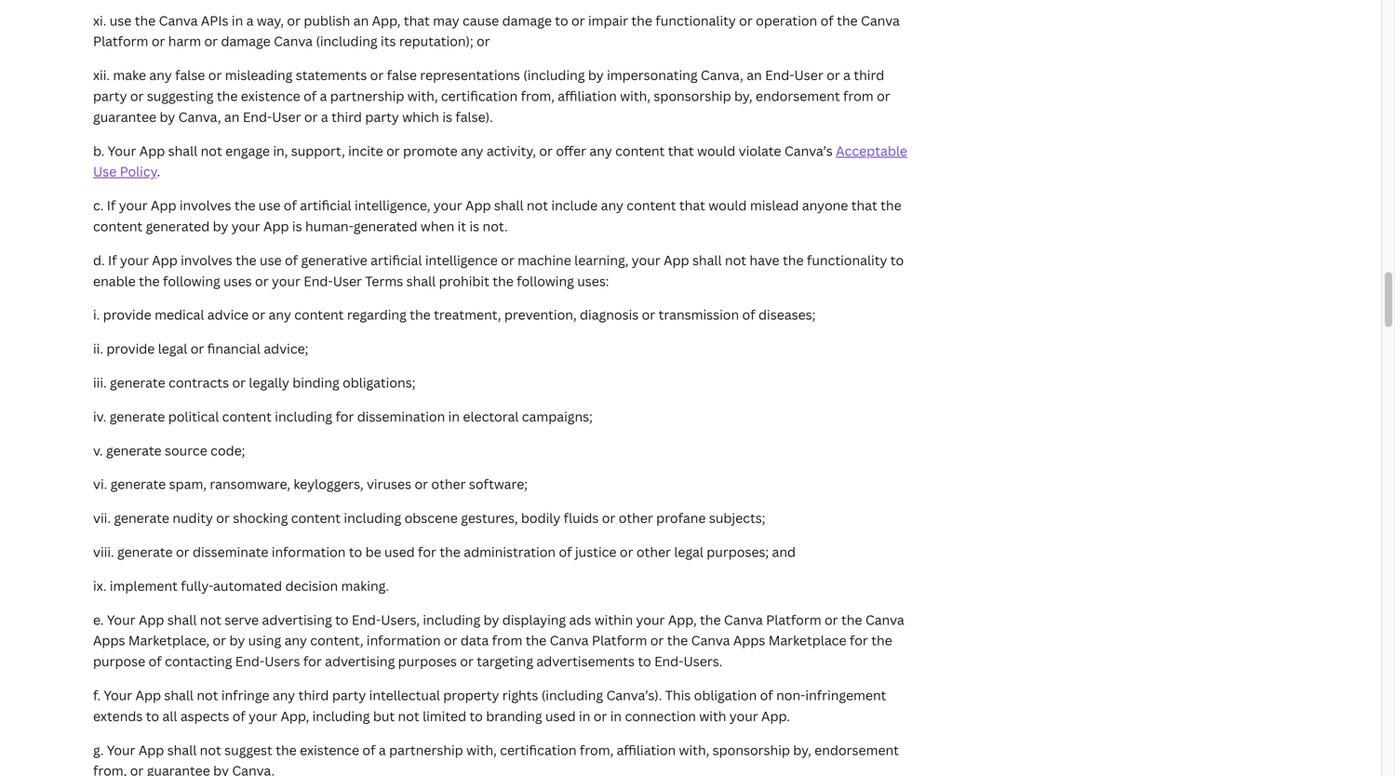 Task type: describe. For each thing, give the bounding box(es) containing it.
binding
[[293, 374, 340, 391]]

use inside xi. use the canva apis in a way, or publish an app, that may cause damage to or impair the functionality or operation of the canva platform or harm or damage canva (including its reputation); or
[[110, 11, 132, 29]]

would for mislead
[[709, 197, 747, 214]]

statements
[[296, 66, 367, 84]]

content right offer
[[615, 142, 665, 159]]

your down obligation
[[730, 707, 758, 725]]

or up suggesting
[[208, 66, 222, 84]]

prevention,
[[504, 306, 577, 324]]

not inside g. your app shall not suggest the existence of a partnership with, certification from, affiliation with, sponsorship by, endorsement from, or guarantee by canva.
[[200, 741, 221, 759]]

of inside g. your app shall not suggest the existence of a partnership with, certification from, affiliation with, sponsorship by, endorsement from, or guarantee by canva.
[[362, 741, 376, 759]]

i.
[[93, 306, 100, 324]]

artificial inside the c. if your app involves the use of artificial intelligence, your app shall not include any content that would mislead anyone that the content generated by your app is human-generated when it is not.
[[300, 197, 351, 214]]

making.
[[341, 577, 389, 595]]

used inside f. your app shall not infringe any third party intellectual property rights (including canva's). this obligation of non-infringement extends to all aspects of your app, including but not limited to branding used in or in connection with your app.
[[545, 707, 576, 725]]

a inside g. your app shall not suggest the existence of a partnership with, certification from, affiliation with, sponsorship by, endorsement from, or guarantee by canva.
[[379, 741, 386, 759]]

1 horizontal spatial canva,
[[701, 66, 744, 84]]

of inside xi. use the canva apis in a way, or publish an app, that may cause damage to or impair the functionality or operation of the canva platform or harm or damage canva (including its reputation); or
[[821, 11, 834, 29]]

or up canva's).
[[650, 632, 664, 649]]

or right advice
[[252, 306, 265, 324]]

1 vertical spatial advertising
[[325, 653, 395, 670]]

not down intellectual
[[398, 707, 420, 725]]

by, inside g. your app shall not suggest the existence of a partnership with, certification from, affiliation with, sponsorship by, endorsement from, or guarantee by canva.
[[793, 741, 812, 759]]

acceptable
[[836, 142, 908, 159]]

of down infringe
[[232, 707, 246, 725]]

branding
[[486, 707, 542, 725]]

your up uses
[[232, 217, 260, 235]]

false).
[[456, 108, 493, 126]]

viruses
[[367, 475, 412, 493]]

representations
[[420, 66, 520, 84]]

sponsorship inside g. your app shall not suggest the existence of a partnership with, certification from, affiliation with, sponsorship by, endorsement from, or guarantee by canva.
[[713, 741, 790, 759]]

a up the "support,"
[[321, 108, 328, 126]]

2 generated from the left
[[354, 217, 418, 235]]

implement
[[110, 577, 178, 595]]

any down false).
[[461, 142, 484, 159]]

generate for iii.
[[110, 374, 165, 391]]

your up enable in the left top of the page
[[120, 251, 149, 269]]

with, down with
[[679, 741, 710, 759]]

serve
[[225, 611, 259, 629]]

intelligence
[[425, 251, 498, 269]]

obligation
[[694, 687, 757, 704]]

(including inside f. your app shall not infringe any third party intellectual property rights (including canva's). this obligation of non-infringement extends to all aspects of your app, including but not limited to branding used in or in connection with your app.
[[542, 687, 603, 704]]

generate for vi.
[[110, 475, 166, 493]]

using
[[248, 632, 281, 649]]

political
[[168, 408, 219, 425]]

connection
[[625, 707, 696, 725]]

for down vii. generate nudity or shocking content including obscene gestures, bodily fluids or other profane subjects;
[[418, 543, 437, 561]]

or left operation
[[739, 11, 753, 29]]

end- down using
[[235, 653, 265, 670]]

including down binding
[[275, 408, 332, 425]]

in left the electoral
[[448, 408, 460, 425]]

functionality for or
[[656, 11, 736, 29]]

0 vertical spatial information
[[272, 543, 346, 561]]

or right way,
[[287, 11, 301, 29]]

(including inside xi. use the canva apis in a way, or publish an app, that may cause damage to or impair the functionality or operation of the canva platform or harm or damage canva (including its reputation); or
[[316, 32, 378, 50]]

end- inside d. if your app involves the use of generative artificial intelligence or machine learning, your app shall not have the functionality to enable the following uses or your end-user terms shall prohibit the following uses:
[[304, 272, 333, 290]]

canva's).
[[606, 687, 662, 704]]

.
[[157, 163, 160, 180]]

app up .
[[139, 142, 165, 159]]

or up canva's at the top right of the page
[[827, 66, 840, 84]]

ii.
[[93, 340, 103, 358]]

2 apps from the left
[[733, 632, 765, 649]]

2 following from the left
[[517, 272, 574, 290]]

shall down suggesting
[[168, 142, 198, 159]]

2 vertical spatial other
[[637, 543, 671, 561]]

impair
[[588, 11, 628, 29]]

viii. generate or disseminate information to be used for the administration of justice or other legal purposes; and
[[93, 543, 796, 561]]

1 vertical spatial canva,
[[178, 108, 221, 126]]

not.
[[483, 217, 508, 235]]

with, up which
[[407, 87, 438, 105]]

xi. use the canva apis in a way, or publish an app, that may cause damage to or impair the functionality or operation of the canva platform or harm or damage canva (including its reputation); or
[[93, 11, 900, 50]]

targeting
[[477, 653, 533, 670]]

any up advice;
[[269, 306, 291, 324]]

end- up 'engage'
[[243, 108, 272, 126]]

content up learning,
[[627, 197, 676, 214]]

for right marketplace
[[850, 632, 868, 649]]

or inside g. your app shall not suggest the existence of a partnership with, certification from, affiliation with, sponsorship by, endorsement from, or guarantee by canva.
[[130, 762, 144, 776]]

with, down f. your app shall not infringe any third party intellectual property rights (including canva's). this obligation of non-infringement extends to all aspects of your app, including but not limited to branding used in or in connection with your app.
[[466, 741, 497, 759]]

but
[[373, 707, 395, 725]]

subjects;
[[709, 509, 766, 527]]

your down infringe
[[249, 707, 277, 725]]

that inside xi. use the canva apis in a way, or publish an app, that may cause damage to or impair the functionality or operation of the canva platform or harm or damage canva (including its reputation); or
[[404, 11, 430, 29]]

c.
[[93, 197, 104, 214]]

or down nudity
[[176, 543, 190, 561]]

g.
[[93, 741, 104, 759]]

marketplace
[[769, 632, 847, 649]]

app up transmission
[[664, 251, 689, 269]]

content up advice;
[[294, 306, 344, 324]]

acceptable use policy link
[[93, 142, 908, 180]]

contracts
[[169, 374, 229, 391]]

iv.
[[93, 408, 106, 425]]

app up it
[[465, 197, 491, 214]]

or up the "support,"
[[304, 108, 318, 126]]

from inside e. your app shall not serve advertising to end-users, including by displaying ads within your app, the canva platform or the canva apps marketplace, or by using any content, information or data from the canva platform or the canva apps marketplace for the purpose of contacting end-users for advertising purposes or targeting advertisements to end-users.
[[492, 632, 523, 649]]

your for f.
[[104, 687, 132, 704]]

generate for vii.
[[114, 509, 169, 527]]

f.
[[93, 687, 101, 704]]

by down suggesting
[[160, 108, 175, 126]]

ix. implement fully-automated decision making.
[[93, 577, 389, 595]]

mislead
[[750, 197, 799, 214]]

activity,
[[487, 142, 536, 159]]

certification inside xii. make any false or misleading statements or false representations (including by impersonating canva, an end-user or a third party or suggesting the existence of a partnership with, certification from, affiliation with, sponsorship by, endorsement from or guarantee by canva, an end-user or a third party which is false).
[[441, 87, 518, 105]]

your down policy
[[119, 197, 148, 214]]

any inside f. your app shall not infringe any third party intellectual property rights (including canva's). this obligation of non-infringement extends to all aspects of your app, including but not limited to branding used in or in connection with your app.
[[273, 687, 295, 704]]

of left "diseases;"
[[742, 306, 756, 324]]

app inside g. your app shall not suggest the existence of a partnership with, certification from, affiliation with, sponsorship by, endorsement from, or guarantee by canva.
[[139, 741, 164, 759]]

0 vertical spatial party
[[93, 87, 127, 105]]

in,
[[273, 142, 288, 159]]

0 horizontal spatial legal
[[158, 340, 187, 358]]

or up acceptable
[[877, 87, 891, 105]]

rights
[[502, 687, 538, 704]]

way,
[[257, 11, 284, 29]]

1 vertical spatial from,
[[580, 741, 614, 759]]

(including inside xii. make any false or misleading statements or false representations (including by impersonating canva, an end-user or a third party or suggesting the existence of a partnership with, certification from, affiliation with, sponsorship by, endorsement from or guarantee by canva, an end-user or a third party which is false).
[[523, 66, 585, 84]]

any right offer
[[590, 142, 612, 159]]

app down .
[[151, 197, 176, 214]]

source
[[165, 442, 207, 459]]

d. if your app involves the use of generative artificial intelligence or machine learning, your app shall not have the functionality to enable the following uses or your end-user terms shall prohibit the following uses:
[[93, 251, 904, 290]]

misleading
[[225, 66, 293, 84]]

affiliation inside g. your app shall not suggest the existence of a partnership with, certification from, affiliation with, sponsorship by, endorsement from, or guarantee by canva.
[[617, 741, 676, 759]]

obscene
[[405, 509, 458, 527]]

that left mislead
[[679, 197, 705, 214]]

end- down making.
[[352, 611, 381, 629]]

shall right terms
[[406, 272, 436, 290]]

nudity
[[173, 509, 213, 527]]

by up the data
[[484, 611, 499, 629]]

vi. generate spam, ransomware, keyloggers, viruses or other software;
[[93, 475, 528, 493]]

your right uses
[[272, 272, 301, 290]]

transmission
[[659, 306, 739, 324]]

aspects
[[180, 707, 229, 725]]

vi.
[[93, 475, 107, 493]]

that right anyone
[[852, 197, 878, 214]]

or right viruses
[[415, 475, 428, 493]]

1 horizontal spatial platform
[[592, 632, 647, 649]]

certification inside g. your app shall not suggest the existence of a partnership with, certification from, affiliation with, sponsorship by, endorsement from, or guarantee by canva.
[[500, 741, 577, 759]]

or down the make
[[130, 87, 144, 105]]

a down statements
[[320, 87, 327, 105]]

fluids
[[564, 509, 599, 527]]

app left the human-
[[263, 217, 289, 235]]

purpose
[[93, 653, 145, 670]]

advertisements
[[537, 653, 635, 670]]

infringement
[[806, 687, 887, 704]]

1 vertical spatial party
[[365, 108, 399, 126]]

data
[[461, 632, 489, 649]]

purposes
[[398, 653, 457, 670]]

content down iii. generate contracts or legally binding obligations;
[[222, 408, 272, 425]]

of inside xii. make any false or misleading statements or false representations (including by impersonating canva, an end-user or a third party or suggesting the existence of a partnership with, certification from, affiliation with, sponsorship by, endorsement from or guarantee by canva, an end-user or a third party which is false).
[[304, 87, 317, 105]]

diagnosis
[[580, 306, 639, 324]]

policy
[[120, 163, 157, 180]]

functionality for to
[[807, 251, 887, 269]]

bodily
[[521, 509, 561, 527]]

or down not.
[[501, 251, 515, 269]]

in down canva's).
[[610, 707, 622, 725]]

your right learning,
[[632, 251, 661, 269]]

advice
[[207, 306, 249, 324]]

legally
[[249, 374, 289, 391]]

sponsorship inside xii. make any false or misleading statements or false representations (including by impersonating canva, an end-user or a third party or suggesting the existence of a partnership with, certification from, affiliation with, sponsorship by, endorsement from or guarantee by canva, an end-user or a third party which is false).
[[654, 87, 731, 105]]

or right 'fluids'
[[602, 509, 616, 527]]

shall up transmission
[[693, 251, 722, 269]]

xi.
[[93, 11, 106, 29]]

by, inside xii. make any false or misleading statements or false representations (including by impersonating canva, an end-user or a third party or suggesting the existence of a partnership with, certification from, affiliation with, sponsorship by, endorsement from or guarantee by canva, an end-user or a third party which is false).
[[734, 87, 753, 105]]

or up contacting
[[213, 632, 226, 649]]

app, inside xi. use the canva apis in a way, or publish an app, that may cause damage to or impair the functionality or operation of the canva platform or harm or damage canva (including its reputation); or
[[372, 11, 401, 29]]

fully-
[[181, 577, 213, 595]]

f. your app shall not infringe any third party intellectual property rights (including canva's). this obligation of non-infringement extends to all aspects of your app, including but not limited to branding used in or in connection with your app.
[[93, 687, 887, 725]]

0 vertical spatial damage
[[502, 11, 552, 29]]

not inside d. if your app involves the use of generative artificial intelligence or machine learning, your app shall not have the functionality to enable the following uses or your end-user terms shall prohibit the following uses:
[[725, 251, 747, 269]]

end- up this
[[654, 653, 684, 670]]

in down advertisements
[[579, 707, 591, 725]]

0 horizontal spatial user
[[272, 108, 301, 126]]

any inside the c. if your app involves the use of artificial intelligence, your app shall not include any content that would mislead anyone that the content generated by your app is human-generated when it is not.
[[601, 197, 624, 214]]

by down "serve"
[[229, 632, 245, 649]]

0 horizontal spatial is
[[292, 217, 302, 235]]

0 vertical spatial user
[[795, 66, 824, 84]]

violate
[[739, 142, 781, 159]]

ix.
[[93, 577, 107, 595]]

2 horizontal spatial is
[[470, 217, 480, 235]]

campaigns;
[[522, 408, 593, 425]]

or right the 'diagnosis'
[[642, 306, 656, 324]]

generate for iv.
[[110, 408, 165, 425]]

code;
[[211, 442, 245, 459]]

use for generated
[[259, 197, 281, 214]]

content down vi. generate spam, ransomware, keyloggers, viruses or other software;
[[291, 509, 341, 527]]

or down the data
[[460, 653, 474, 670]]

obligations;
[[343, 374, 415, 391]]

0 vertical spatial used
[[384, 543, 415, 561]]

marketplace,
[[128, 632, 210, 649]]

shall inside g. your app shall not suggest the existence of a partnership with, certification from, affiliation with, sponsorship by, endorsement from, or guarantee by canva.
[[167, 741, 197, 759]]

not left 'engage'
[[201, 142, 222, 159]]

advice;
[[264, 340, 308, 358]]

0 horizontal spatial from,
[[93, 762, 127, 776]]

dissemination
[[357, 408, 445, 425]]

or right nudity
[[216, 509, 230, 527]]

or up contracts
[[191, 340, 204, 358]]

or down its
[[370, 66, 384, 84]]

xii. make any false or misleading statements or false representations (including by impersonating canva, an end-user or a third party or suggesting the existence of a partnership with, certification from, affiliation with, sponsorship by, endorsement from or guarantee by canva, an end-user or a third party which is false).
[[93, 66, 891, 126]]

e. your app shall not serve advertising to end-users, including by displaying ads within your app, the canva platform or the canva apps marketplace, or by using any content, information or data from the canva platform or the canva apps marketplace for the purpose of contacting end-users for advertising purposes or targeting advertisements to end-users.
[[93, 611, 905, 670]]

for down binding
[[336, 408, 354, 425]]

shall inside e. your app shall not serve advertising to end-users, including by displaying ads within your app, the canva platform or the canva apps marketplace, or by using any content, information or data from the canva platform or the canva apps marketplace for the purpose of contacting end-users for advertising purposes or targeting advertisements to end-users.
[[167, 611, 197, 629]]

1 false from the left
[[175, 66, 205, 84]]

spam,
[[169, 475, 207, 493]]

or left harm
[[152, 32, 165, 50]]

your up when at top
[[434, 197, 462, 214]]

machine
[[518, 251, 571, 269]]

2 horizontal spatial platform
[[766, 611, 822, 629]]



Task type: vqa. For each thing, say whether or not it's contained in the screenshot.
not within the c. If your App involves the use of artificial intelligence, your App shall not include any content that would mislead anyone that the content generated by your App is human-generated when it is not.
yes



Task type: locate. For each thing, give the bounding box(es) containing it.
2 horizontal spatial an
[[747, 66, 762, 84]]

1 vertical spatial by,
[[793, 741, 812, 759]]

in right 'apis'
[[232, 11, 243, 29]]

not inside e. your app shall not serve advertising to end-users, including by displaying ads within your app, the canva platform or the canva apps marketplace, or by using any content, information or data from the canva platform or the canva apps marketplace for the purpose of contacting end-users for advertising purposes or targeting advertisements to end-users.
[[200, 611, 221, 629]]

functionality inside d. if your app involves the use of generative artificial intelligence or machine learning, your app shall not have the functionality to enable the following uses or your end-user terms shall prohibit the following uses:
[[807, 251, 887, 269]]

2 vertical spatial (including
[[542, 687, 603, 704]]

1 vertical spatial sponsorship
[[713, 741, 790, 759]]

0 vertical spatial functionality
[[656, 11, 736, 29]]

1 horizontal spatial information
[[367, 632, 441, 649]]

legal down the medical
[[158, 340, 187, 358]]

2 vertical spatial use
[[260, 251, 282, 269]]

0 vertical spatial would
[[697, 142, 736, 159]]

g. your app shall not suggest the existence of a partnership with, certification from, affiliation with, sponsorship by, endorsement from, or guarantee by canva.
[[93, 741, 899, 776]]

0 vertical spatial existence
[[241, 87, 300, 105]]

is left the human-
[[292, 217, 302, 235]]

user
[[795, 66, 824, 84], [272, 108, 301, 126], [333, 272, 362, 290]]

that up reputation);
[[404, 11, 430, 29]]

intelligence,
[[355, 197, 430, 214]]

0 horizontal spatial apps
[[93, 632, 125, 649]]

or right justice
[[620, 543, 633, 561]]

1 vertical spatial damage
[[221, 32, 271, 50]]

2 vertical spatial an
[[224, 108, 240, 126]]

from inside xii. make any false or misleading statements or false representations (including by impersonating canva, an end-user or a third party or suggesting the existence of a partnership with, certification from, affiliation with, sponsorship by, endorsement from or guarantee by canva, an end-user or a third party which is false).
[[843, 87, 874, 105]]

existence inside g. your app shall not suggest the existence of a partnership with, certification from, affiliation with, sponsorship by, endorsement from, or guarantee by canva.
[[300, 741, 359, 759]]

generate right iii.
[[110, 374, 165, 391]]

users
[[265, 653, 300, 670]]

1 vertical spatial would
[[709, 197, 747, 214]]

prohibit
[[439, 272, 490, 290]]

would for violate
[[697, 142, 736, 159]]

generate for v.
[[106, 442, 162, 459]]

promote
[[403, 142, 458, 159]]

1 vertical spatial (including
[[523, 66, 585, 84]]

1 horizontal spatial from,
[[521, 87, 555, 105]]

apis
[[201, 11, 229, 29]]

shall inside f. your app shall not infringe any third party intellectual property rights (including canva's). this obligation of non-infringement extends to all aspects of your app, including but not limited to branding used in or in connection with your app.
[[164, 687, 194, 704]]

0 vertical spatial an
[[353, 11, 369, 29]]

use inside d. if your app involves the use of generative artificial intelligence or machine learning, your app shall not have the functionality to enable the following uses or your end-user terms shall prohibit the following uses:
[[260, 251, 282, 269]]

your right the b.
[[108, 142, 136, 159]]

partnership inside xii. make any false or misleading statements or false representations (including by impersonating canva, an end-user or a third party or suggesting the existence of a partnership with, certification from, affiliation with, sponsorship by, endorsement from or guarantee by canva, an end-user or a third party which is false).
[[330, 87, 404, 105]]

or
[[287, 11, 301, 29], [572, 11, 585, 29], [739, 11, 753, 29], [152, 32, 165, 50], [204, 32, 218, 50], [477, 32, 490, 50], [208, 66, 222, 84], [370, 66, 384, 84], [827, 66, 840, 84], [130, 87, 144, 105], [877, 87, 891, 105], [304, 108, 318, 126], [386, 142, 400, 159], [539, 142, 553, 159], [501, 251, 515, 269], [255, 272, 269, 290], [252, 306, 265, 324], [642, 306, 656, 324], [191, 340, 204, 358], [232, 374, 246, 391], [415, 475, 428, 493], [216, 509, 230, 527], [602, 509, 616, 527], [176, 543, 190, 561], [620, 543, 633, 561], [825, 611, 838, 629], [213, 632, 226, 649], [444, 632, 458, 649], [650, 632, 664, 649], [460, 653, 474, 670], [594, 707, 607, 725], [130, 762, 144, 776]]

the inside xii. make any false or misleading statements or false representations (including by impersonating canva, an end-user or a third party or suggesting the existence of a partnership with, certification from, affiliation with, sponsorship by, endorsement from or guarantee by canva, an end-user or a third party which is false).
[[217, 87, 238, 105]]

generate for viii.
[[117, 543, 173, 561]]

1 vertical spatial use
[[259, 197, 281, 214]]

xii.
[[93, 66, 110, 84]]

1 horizontal spatial false
[[387, 66, 417, 84]]

gestures,
[[461, 509, 518, 527]]

1 vertical spatial artificial
[[371, 251, 422, 269]]

0 vertical spatial if
[[107, 197, 116, 214]]

certification
[[441, 87, 518, 105], [500, 741, 577, 759]]

or down the cause
[[477, 32, 490, 50]]

0 horizontal spatial false
[[175, 66, 205, 84]]

0 horizontal spatial following
[[163, 272, 220, 290]]

an
[[353, 11, 369, 29], [747, 66, 762, 84], [224, 108, 240, 126]]

or left the data
[[444, 632, 458, 649]]

your inside e. your app shall not serve advertising to end-users, including by displaying ads within your app, the canva platform or the canva apps marketplace, or by using any content, information or data from the canva platform or the canva apps marketplace for the purpose of contacting end-users for advertising purposes or targeting advertisements to end-users.
[[107, 611, 136, 629]]

1 vertical spatial partnership
[[389, 741, 463, 759]]

if for d.
[[108, 251, 117, 269]]

1 horizontal spatial by,
[[793, 741, 812, 759]]

affiliation up offer
[[558, 87, 617, 105]]

guarantee inside g. your app shall not suggest the existence of a partnership with, certification from, affiliation with, sponsorship by, endorsement from, or guarantee by canva.
[[147, 762, 210, 776]]

third up acceptable
[[854, 66, 885, 84]]

0 vertical spatial advertising
[[262, 611, 332, 629]]

would inside the c. if your app involves the use of artificial intelligence, your app shall not include any content that would mislead anyone that the content generated by your app is human-generated when it is not.
[[709, 197, 747, 214]]

use for following
[[260, 251, 282, 269]]

0 vertical spatial sponsorship
[[654, 87, 731, 105]]

1 vertical spatial guarantee
[[147, 762, 210, 776]]

1 vertical spatial certification
[[500, 741, 577, 759]]

which
[[402, 108, 439, 126]]

not
[[201, 142, 222, 159], [527, 197, 548, 214], [725, 251, 747, 269], [200, 611, 221, 629], [197, 687, 218, 704], [398, 707, 420, 725], [200, 741, 221, 759]]

functionality inside xi. use the canva apis in a way, or publish an app, that may cause damage to or impair the functionality or operation of the canva platform or harm or damage canva (including its reputation); or
[[656, 11, 736, 29]]

1 vertical spatial affiliation
[[617, 741, 676, 759]]

2 false from the left
[[387, 66, 417, 84]]

third up incite
[[331, 108, 362, 126]]

it
[[458, 217, 466, 235]]

ads
[[569, 611, 591, 629]]

generative
[[301, 251, 367, 269]]

of down but
[[362, 741, 376, 759]]

treatment,
[[434, 306, 501, 324]]

end- down generative
[[304, 272, 333, 290]]

0 vertical spatial from,
[[521, 87, 555, 105]]

generate right the "vi."
[[110, 475, 166, 493]]

not inside the c. if your app involves the use of artificial intelligence, your app shall not include any content that would mislead anyone that the content generated by your app is human-generated when it is not.
[[527, 197, 548, 214]]

user inside d. if your app involves the use of generative artificial intelligence or machine learning, your app shall not have the functionality to enable the following uses or your end-user terms shall prohibit the following uses:
[[333, 272, 362, 290]]

1 vertical spatial third
[[331, 108, 362, 126]]

or left legally
[[232, 374, 246, 391]]

your
[[108, 142, 136, 159], [107, 611, 136, 629], [104, 687, 132, 704], [107, 741, 135, 759]]

app, inside e. your app shall not serve advertising to end-users, including by displaying ads within your app, the canva platform or the canva apps marketplace, or by using any content, information or data from the canva platform or the canva apps marketplace for the purpose of contacting end-users for advertising purposes or targeting advertisements to end-users.
[[668, 611, 697, 629]]

provide for i.
[[103, 306, 151, 324]]

from, down g.
[[93, 762, 127, 776]]

shall inside the c. if your app involves the use of artificial intelligence, your app shall not include any content that would mislead anyone that the content generated by your app is human-generated when it is not.
[[494, 197, 524, 214]]

partnership inside g. your app shall not suggest the existence of a partnership with, certification from, affiliation with, sponsorship by, endorsement from, or guarantee by canva.
[[389, 741, 463, 759]]

learning,
[[574, 251, 629, 269]]

a up acceptable
[[843, 66, 851, 84]]

if
[[107, 197, 116, 214], [108, 251, 117, 269]]

or right uses
[[255, 272, 269, 290]]

affiliation inside xii. make any false or misleading statements or false representations (including by impersonating canva, an end-user or a third party or suggesting the existence of a partnership with, certification from, affiliation with, sponsorship by, endorsement from or guarantee by canva, an end-user or a third party which is false).
[[558, 87, 617, 105]]

and
[[772, 543, 796, 561]]

incite
[[348, 142, 383, 159]]

an inside xi. use the canva apis in a way, or publish an app, that may cause damage to or impair the functionality or operation of the canva platform or harm or damage canva (including its reputation); or
[[353, 11, 369, 29]]

2 vertical spatial user
[[333, 272, 362, 290]]

b. your app shall not engage in, support, incite or promote any activity, or offer any content that would violate canva's
[[93, 142, 836, 159]]

0 vertical spatial (including
[[316, 32, 378, 50]]

1 vertical spatial user
[[272, 108, 301, 126]]

not left include
[[527, 197, 548, 214]]

by, up violate
[[734, 87, 753, 105]]

ransomware,
[[210, 475, 290, 493]]

any up suggesting
[[149, 66, 172, 84]]

0 vertical spatial endorsement
[[756, 87, 840, 105]]

content down c.
[[93, 217, 143, 235]]

reputation);
[[399, 32, 473, 50]]

including
[[275, 408, 332, 425], [344, 509, 401, 527], [423, 611, 480, 629], [312, 707, 370, 725]]

acceptable use policy
[[93, 142, 908, 180]]

app up the medical
[[152, 251, 178, 269]]

for
[[336, 408, 354, 425], [418, 543, 437, 561], [850, 632, 868, 649], [303, 653, 322, 670]]

an right publish
[[353, 11, 369, 29]]

from up the targeting
[[492, 632, 523, 649]]

automated
[[213, 577, 282, 595]]

from, up activity,
[[521, 87, 555, 105]]

damage down way,
[[221, 32, 271, 50]]

the inside g. your app shall not suggest the existence of a partnership with, certification from, affiliation with, sponsorship by, endorsement from, or guarantee by canva.
[[276, 741, 297, 759]]

endorsement inside g. your app shall not suggest the existence of a partnership with, certification from, affiliation with, sponsorship by, endorsement from, or guarantee by canva.
[[815, 741, 899, 759]]

1 horizontal spatial following
[[517, 272, 574, 290]]

e.
[[93, 611, 104, 629]]

endorsement inside xii. make any false or misleading statements or false representations (including by impersonating canva, an end-user or a third party or suggesting the existence of a partnership with, certification from, affiliation with, sponsorship by, endorsement from or guarantee by canva, an end-user or a third party which is false).
[[756, 87, 840, 105]]

1 horizontal spatial artificial
[[371, 251, 422, 269]]

anyone
[[802, 197, 848, 214]]

a down but
[[379, 741, 386, 759]]

with
[[699, 707, 726, 725]]

if inside d. if your app involves the use of generative artificial intelligence or machine learning, your app shall not have the functionality to enable the following uses or your end-user terms shall prohibit the following uses:
[[108, 251, 117, 269]]

0 vertical spatial by,
[[734, 87, 753, 105]]

2 horizontal spatial third
[[854, 66, 885, 84]]

2 horizontal spatial app,
[[668, 611, 697, 629]]

your inside e. your app shall not serve advertising to end-users, including by displaying ads within your app, the canva platform or the canva apps marketplace, or by using any content, information or data from the canva platform or the canva apps marketplace for the purpose of contacting end-users for advertising purposes or targeting advertisements to end-users.
[[636, 611, 665, 629]]

by inside the c. if your app involves the use of artificial intelligence, your app shall not include any content that would mislead anyone that the content generated by your app is human-generated when it is not.
[[213, 217, 228, 235]]

platform up marketplace
[[766, 611, 822, 629]]

or up marketplace
[[825, 611, 838, 629]]

viii.
[[93, 543, 114, 561]]

1 horizontal spatial user
[[333, 272, 362, 290]]

information up decision
[[272, 543, 346, 561]]

endorsement
[[756, 87, 840, 105], [815, 741, 899, 759]]

2 horizontal spatial from,
[[580, 741, 614, 759]]

platform inside xi. use the canva apis in a way, or publish an app, that may cause damage to or impair the functionality or operation of the canva platform or harm or damage canva (including its reputation); or
[[93, 32, 148, 50]]

for right users
[[303, 653, 322, 670]]

legal
[[158, 340, 187, 358], [674, 543, 704, 561]]

is right it
[[470, 217, 480, 235]]

or inside f. your app shall not infringe any third party intellectual property rights (including canva's). this obligation of non-infringement extends to all aspects of your app, including but not limited to branding used in or in connection with your app.
[[594, 707, 607, 725]]

of left justice
[[559, 543, 572, 561]]

app down all
[[139, 741, 164, 759]]

other down profane
[[637, 543, 671, 561]]

your for e.
[[107, 611, 136, 629]]

vii. generate nudity or shocking content including obscene gestures, bodily fluids or other profane subjects;
[[93, 509, 766, 527]]

1 vertical spatial involves
[[181, 251, 232, 269]]

1 vertical spatial information
[[367, 632, 441, 649]]

impersonating
[[607, 66, 698, 84]]

0 horizontal spatial app,
[[281, 707, 309, 725]]

canva's
[[785, 142, 833, 159]]

involves up uses
[[181, 251, 232, 269]]

0 vertical spatial app,
[[372, 11, 401, 29]]

d.
[[93, 251, 105, 269]]

canva, down suggesting
[[178, 108, 221, 126]]

if inside the c. if your app involves the use of artificial intelligence, your app shall not include any content that would mislead anyone that the content generated by your app is human-generated when it is not.
[[107, 197, 116, 214]]

artificial up terms
[[371, 251, 422, 269]]

is
[[442, 108, 452, 126], [292, 217, 302, 235], [470, 217, 480, 235]]

canva,
[[701, 66, 744, 84], [178, 108, 221, 126]]

false
[[175, 66, 205, 84], [387, 66, 417, 84]]

including inside e. your app shall not serve advertising to end-users, including by displaying ads within your app, the canva platform or the canva apps marketplace, or by using any content, information or data from the canva platform or the canva apps marketplace for the purpose of contacting end-users for advertising purposes or targeting advertisements to end-users.
[[423, 611, 480, 629]]

not up 'aspects'
[[197, 687, 218, 704]]

app inside e. your app shall not serve advertising to end-users, including by displaying ads within your app, the canva platform or the canva apps marketplace, or by using any content, information or data from the canva platform or the canva apps marketplace for the purpose of contacting end-users for advertising purposes or targeting advertisements to end-users.
[[139, 611, 164, 629]]

0 vertical spatial affiliation
[[558, 87, 617, 105]]

or left offer
[[539, 142, 553, 159]]

any inside xii. make any false or misleading statements or false representations (including by impersonating canva, an end-user or a third party or suggesting the existence of a partnership with, certification from, affiliation with, sponsorship by, endorsement from or guarantee by canva, an end-user or a third party which is false).
[[149, 66, 172, 84]]

profane
[[656, 509, 706, 527]]

affiliation down connection
[[617, 741, 676, 759]]

of up app.
[[760, 687, 773, 704]]

1 horizontal spatial legal
[[674, 543, 704, 561]]

false up suggesting
[[175, 66, 205, 84]]

0 horizontal spatial from
[[492, 632, 523, 649]]

may
[[433, 11, 460, 29]]

to inside xi. use the canva apis in a way, or publish an app, that may cause damage to or impair the functionality or operation of the canva platform or harm or damage canva (including its reputation); or
[[555, 11, 568, 29]]

harm
[[168, 32, 201, 50]]

existence inside xii. make any false or misleading statements or false representations (including by impersonating canva, an end-user or a third party or suggesting the existence of a partnership with, certification from, affiliation with, sponsorship by, endorsement from or guarantee by canva, an end-user or a third party which is false).
[[241, 87, 300, 105]]

use left generative
[[260, 251, 282, 269]]

0 horizontal spatial artificial
[[300, 197, 351, 214]]

property
[[443, 687, 499, 704]]

other left profane
[[619, 509, 653, 527]]

from up acceptable
[[843, 87, 874, 105]]

party inside f. your app shall not infringe any third party intellectual property rights (including canva's). this obligation of non-infringement extends to all aspects of your app, including but not limited to branding used in or in connection with your app.
[[332, 687, 366, 704]]

artificial up the human-
[[300, 197, 351, 214]]

advertising
[[262, 611, 332, 629], [325, 653, 395, 670]]

0 horizontal spatial third
[[298, 687, 329, 704]]

2 vertical spatial third
[[298, 687, 329, 704]]

artificial inside d. if your app involves the use of generative artificial intelligence or machine learning, your app shall not have the functionality to enable the following uses or your end-user terms shall prohibit the following uses:
[[371, 251, 422, 269]]

involves inside the c. if your app involves the use of artificial intelligence, your app shall not include any content that would mislead anyone that the content generated by your app is human-generated when it is not.
[[180, 197, 231, 214]]

including inside f. your app shall not infringe any third party intellectual property rights (including canva's). this obligation of non-infringement extends to all aspects of your app, including but not limited to branding used in or in connection with your app.
[[312, 707, 370, 725]]

displaying
[[502, 611, 566, 629]]

1 vertical spatial legal
[[674, 543, 704, 561]]

cause
[[463, 11, 499, 29]]

0 horizontal spatial canva,
[[178, 108, 221, 126]]

justice
[[575, 543, 617, 561]]

of left generative
[[285, 251, 298, 269]]

by down impair on the top of page
[[588, 66, 604, 84]]

all
[[162, 707, 177, 725]]

provide for ii.
[[106, 340, 155, 358]]

involves for following
[[181, 251, 232, 269]]

if for c.
[[107, 197, 116, 214]]

information inside e. your app shall not serve advertising to end-users, including by displaying ads within your app, the canva platform or the canva apps marketplace, or by using any content, information or data from the canva platform or the canva apps marketplace for the purpose of contacting end-users for advertising purposes or targeting advertisements to end-users.
[[367, 632, 441, 649]]

0 horizontal spatial damage
[[221, 32, 271, 50]]

1 vertical spatial endorsement
[[815, 741, 899, 759]]

or left impair on the top of page
[[572, 11, 585, 29]]

is inside xii. make any false or misleading statements or false representations (including by impersonating canva, an end-user or a third party or suggesting the existence of a partnership with, certification from, affiliation with, sponsorship by, endorsement from or guarantee by canva, an end-user or a third party which is false).
[[442, 108, 452, 126]]

existence down misleading
[[241, 87, 300, 105]]

shall up not.
[[494, 197, 524, 214]]

0 vertical spatial platform
[[93, 32, 148, 50]]

would left violate
[[697, 142, 736, 159]]

affiliation
[[558, 87, 617, 105], [617, 741, 676, 759]]

0 vertical spatial artificial
[[300, 197, 351, 214]]

1 vertical spatial app,
[[668, 611, 697, 629]]

existence
[[241, 87, 300, 105], [300, 741, 359, 759]]

generate right vii.
[[114, 509, 169, 527]]

1 horizontal spatial app,
[[372, 11, 401, 29]]

use right xi.
[[110, 11, 132, 29]]

used
[[384, 543, 415, 561], [545, 707, 576, 725]]

or down canva's).
[[594, 707, 607, 725]]

disseminate
[[193, 543, 268, 561]]

endorsement down infringement
[[815, 741, 899, 759]]

a inside xi. use the canva apis in a way, or publish an app, that may cause damage to or impair the functionality or operation of the canva platform or harm or damage canva (including its reputation); or
[[246, 11, 254, 29]]

contacting
[[165, 653, 232, 670]]

app,
[[372, 11, 401, 29], [668, 611, 697, 629], [281, 707, 309, 725]]

b.
[[93, 142, 105, 159]]

1 vertical spatial from
[[492, 632, 523, 649]]

with, down impersonating
[[620, 87, 651, 105]]

your inside f. your app shall not infringe any third party intellectual property rights (including canva's). this obligation of non-infringement extends to all aspects of your app, including but not limited to branding used in or in connection with your app.
[[104, 687, 132, 704]]

including left but
[[312, 707, 370, 725]]

generated down 'intelligence,'
[[354, 217, 418, 235]]

your for g.
[[107, 741, 135, 759]]

1 following from the left
[[163, 272, 220, 290]]

your right g.
[[107, 741, 135, 759]]

0 vertical spatial other
[[431, 475, 466, 493]]

1 horizontal spatial an
[[353, 11, 369, 29]]

by left canva.
[[213, 762, 229, 776]]

0 vertical spatial involves
[[180, 197, 231, 214]]

0 horizontal spatial by,
[[734, 87, 753, 105]]

other up obscene
[[431, 475, 466, 493]]

1 generated from the left
[[146, 217, 210, 235]]

of inside e. your app shall not serve advertising to end-users, including by displaying ads within your app, the canva platform or the canva apps marketplace, or by using any content, information or data from the canva platform or the canva apps marketplace for the purpose of contacting end-users for advertising purposes or targeting advertisements to end-users.
[[149, 653, 162, 670]]

1 apps from the left
[[93, 632, 125, 649]]

uses:
[[577, 272, 609, 290]]

of inside d. if your app involves the use of generative artificial intelligence or machine learning, your app shall not have the functionality to enable the following uses or your end-user terms shall prohibit the following uses:
[[285, 251, 298, 269]]

use inside the c. if your app involves the use of artificial intelligence, your app shall not include any content that would mislead anyone that the content generated by your app is human-generated when it is not.
[[259, 197, 281, 214]]

suggesting
[[147, 87, 214, 105]]

0 horizontal spatial used
[[384, 543, 415, 561]]

(including down publish
[[316, 32, 378, 50]]

of
[[821, 11, 834, 29], [304, 87, 317, 105], [284, 197, 297, 214], [285, 251, 298, 269], [742, 306, 756, 324], [559, 543, 572, 561], [149, 653, 162, 670], [760, 687, 773, 704], [232, 707, 246, 725], [362, 741, 376, 759]]

limited
[[423, 707, 466, 725]]

when
[[421, 217, 454, 235]]

by inside g. your app shall not suggest the existence of a partnership with, certification from, affiliation with, sponsorship by, endorsement from, or guarantee by canva.
[[213, 762, 229, 776]]

1 horizontal spatial is
[[442, 108, 452, 126]]

1 horizontal spatial apps
[[733, 632, 765, 649]]

app inside f. your app shall not infringe any third party intellectual property rights (including canva's). this obligation of non-infringement extends to all aspects of your app, including but not limited to branding used in or in connection with your app.
[[135, 687, 161, 704]]

end-
[[765, 66, 795, 84], [243, 108, 272, 126], [304, 272, 333, 290], [352, 611, 381, 629], [235, 653, 265, 670], [654, 653, 684, 670]]

financial
[[207, 340, 261, 358]]

in inside xi. use the canva apis in a way, or publish an app, that may cause damage to or impair the functionality or operation of the canva platform or harm or damage canva (including its reputation); or
[[232, 11, 243, 29]]

publish
[[304, 11, 350, 29]]

generated down .
[[146, 217, 210, 235]]

0 horizontal spatial information
[[272, 543, 346, 561]]

diseases;
[[759, 306, 816, 324]]

2 vertical spatial platform
[[592, 632, 647, 649]]

2 vertical spatial app,
[[281, 707, 309, 725]]

from,
[[521, 87, 555, 105], [580, 741, 614, 759], [93, 762, 127, 776]]

1 vertical spatial existence
[[300, 741, 359, 759]]

0 vertical spatial guarantee
[[93, 108, 156, 126]]

1 vertical spatial if
[[108, 251, 117, 269]]

guarantee inside xii. make any false or misleading statements or false representations (including by impersonating canva, an end-user or a third party or suggesting the existence of a partnership with, certification from, affiliation with, sponsorship by, endorsement from or guarantee by canva, an end-user or a third party which is false).
[[93, 108, 156, 126]]

your for b.
[[108, 142, 136, 159]]

generated
[[146, 217, 210, 235], [354, 217, 418, 235]]

1 vertical spatial used
[[545, 707, 576, 725]]

operation
[[756, 11, 818, 29]]

of inside the c. if your app involves the use of artificial intelligence, your app shall not include any content that would mislead anyone that the content generated by your app is human-generated when it is not.
[[284, 197, 297, 214]]

vii.
[[93, 509, 111, 527]]

or right incite
[[386, 142, 400, 159]]

functionality down anyone
[[807, 251, 887, 269]]

0 horizontal spatial generated
[[146, 217, 210, 235]]

to inside d. if your app involves the use of generative artificial intelligence or machine learning, your app shall not have the functionality to enable the following uses or your end-user terms shall prohibit the following uses:
[[891, 251, 904, 269]]

or down 'apis'
[[204, 32, 218, 50]]

your inside g. your app shall not suggest the existence of a partnership with, certification from, affiliation with, sponsorship by, endorsement from, or guarantee by canva.
[[107, 741, 135, 759]]

0 vertical spatial certification
[[441, 87, 518, 105]]

support,
[[291, 142, 345, 159]]

its
[[381, 32, 396, 50]]

app, inside f. your app shall not infringe any third party intellectual property rights (including canva's). this obligation of non-infringement extends to all aspects of your app, including but not limited to branding used in or in connection with your app.
[[281, 707, 309, 725]]

third inside f. your app shall not infringe any third party intellectual property rights (including canva's). this obligation of non-infringement extends to all aspects of your app, including but not limited to branding used in or in connection with your app.
[[298, 687, 329, 704]]

partnership down statements
[[330, 87, 404, 105]]

1 horizontal spatial damage
[[502, 11, 552, 29]]

(including
[[316, 32, 378, 50], [523, 66, 585, 84], [542, 687, 603, 704]]

have
[[750, 251, 780, 269]]

1 horizontal spatial third
[[331, 108, 362, 126]]

0 horizontal spatial an
[[224, 108, 240, 126]]

an down operation
[[747, 66, 762, 84]]

from, inside xii. make any false or misleading statements or false representations (including by impersonating canva, an end-user or a third party or suggesting the existence of a partnership with, certification from, affiliation with, sponsorship by, endorsement from or guarantee by canva, an end-user or a third party which is false).
[[521, 87, 555, 105]]

0 vertical spatial canva,
[[701, 66, 744, 84]]

any inside e. your app shall not serve advertising to end-users, including by displaying ads within your app, the canva platform or the canva apps marketplace, or by using any content, information or data from the canva platform or the canva apps marketplace for the purpose of contacting end-users for advertising purposes or targeting advertisements to end-users.
[[284, 632, 307, 649]]

false down its
[[387, 66, 417, 84]]

an up 'engage'
[[224, 108, 240, 126]]

including up be
[[344, 509, 401, 527]]

end- down operation
[[765, 66, 795, 84]]

including up the data
[[423, 611, 480, 629]]

1 vertical spatial other
[[619, 509, 653, 527]]

0 horizontal spatial platform
[[93, 32, 148, 50]]

uses
[[223, 272, 252, 290]]

guarantee down the make
[[93, 108, 156, 126]]

following
[[163, 272, 220, 290], [517, 272, 574, 290]]

v.
[[93, 442, 103, 459]]

apps
[[93, 632, 125, 649], [733, 632, 765, 649]]

0 vertical spatial use
[[110, 11, 132, 29]]

0 vertical spatial legal
[[158, 340, 187, 358]]

following down machine
[[517, 272, 574, 290]]

involves inside d. if your app involves the use of generative artificial intelligence or machine learning, your app shall not have the functionality to enable the following uses or your end-user terms shall prohibit the following uses:
[[181, 251, 232, 269]]

your right e.
[[107, 611, 136, 629]]

1 vertical spatial platform
[[766, 611, 822, 629]]

artificial
[[300, 197, 351, 214], [371, 251, 422, 269]]

advertising down content,
[[325, 653, 395, 670]]

1 horizontal spatial from
[[843, 87, 874, 105]]

not left "serve"
[[200, 611, 221, 629]]

that left violate
[[668, 142, 694, 159]]

1 horizontal spatial used
[[545, 707, 576, 725]]

involves for generated
[[180, 197, 231, 214]]

2 vertical spatial party
[[332, 687, 366, 704]]



